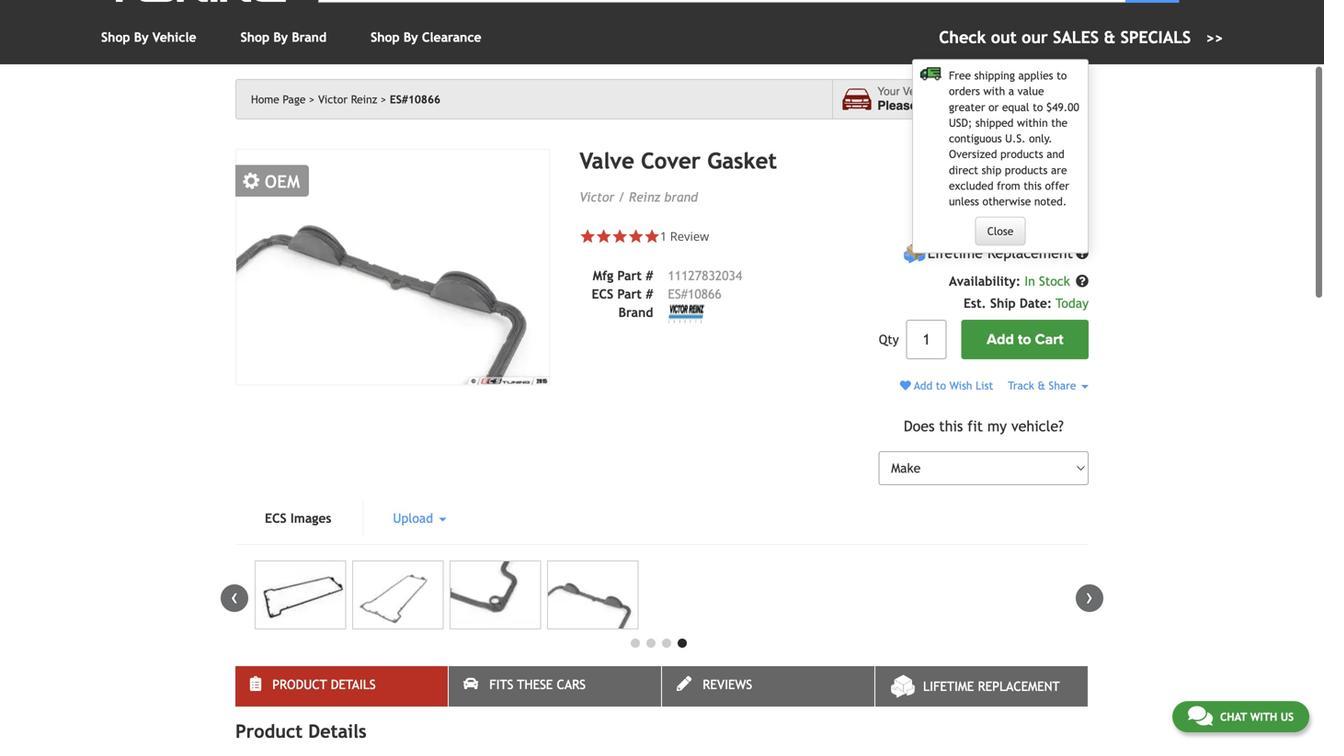 Task type: locate. For each thing, give the bounding box(es) containing it.
ecs down mfg
[[592, 287, 614, 302]]

orders down the otherwise
[[985, 218, 1022, 233]]

2 star image from the left
[[612, 228, 628, 245]]

est.
[[964, 296, 986, 311]]

upload button
[[364, 500, 476, 537]]

1 vertical spatial free
[[1000, 197, 1029, 214]]

to
[[1057, 69, 1067, 82], [989, 98, 1001, 113], [1033, 100, 1043, 113], [1018, 331, 1031, 349], [936, 379, 946, 392]]

1 by from the left
[[134, 30, 149, 45]]

replacement
[[988, 245, 1073, 262], [978, 680, 1060, 694]]

Search text field
[[318, 0, 1126, 3]]

1 horizontal spatial star image
[[628, 228, 644, 245]]

sales & specials link
[[939, 25, 1223, 50]]

star image up mfg
[[580, 228, 596, 245]]

0 vertical spatial #
[[646, 268, 653, 283]]

1 horizontal spatial victor
[[580, 190, 615, 205]]

0 vertical spatial brand
[[292, 30, 327, 45]]

shop by clearance
[[371, 30, 481, 45]]

1 vertical spatial a
[[1033, 98, 1040, 113]]

1 horizontal spatial by
[[273, 30, 288, 45]]

0 horizontal spatial ecs
[[265, 511, 287, 526]]

0 horizontal spatial by
[[134, 30, 149, 45]]

by up home page link
[[273, 30, 288, 45]]

only.
[[1029, 132, 1053, 145]]

list
[[976, 379, 993, 392]]

mfg part #
[[593, 268, 653, 283]]

upload
[[393, 511, 437, 526]]

products up from
[[1005, 163, 1048, 176]]

1 vertical spatial #
[[646, 287, 653, 302]]

0 horizontal spatial free
[[949, 69, 971, 82]]

reinz left "es#10866"
[[351, 93, 377, 106]]

shop
[[101, 30, 130, 45], [241, 30, 270, 45], [371, 30, 400, 45]]

products
[[1001, 148, 1043, 160], [1005, 163, 1048, 176]]

1 vertical spatial orders
[[985, 218, 1022, 233]]

0 vertical spatial victor
[[318, 93, 348, 106]]

0 horizontal spatial orders
[[949, 85, 980, 97]]

1 horizontal spatial orders
[[985, 218, 1022, 233]]

1 vertical spatial &
[[1038, 379, 1046, 392]]

es#
[[668, 287, 688, 302]]

part right mfg
[[617, 268, 642, 283]]

3 star image from the left
[[644, 228, 660, 245]]

brand up the page
[[292, 30, 327, 45]]

part
[[617, 268, 642, 283], [617, 287, 642, 302]]

free right shipping truck icon
[[949, 69, 971, 82]]

1 horizontal spatial free
[[1000, 197, 1029, 214]]

please
[[878, 98, 917, 113]]

2 star image from the left
[[628, 228, 644, 245]]

1 horizontal spatial reinz
[[629, 190, 661, 205]]

this left fit
[[939, 418, 963, 435]]

heart image
[[900, 380, 911, 391]]

victor right the page
[[318, 93, 348, 106]]

1 star image from the left
[[596, 228, 612, 245]]

2 # from the top
[[646, 287, 653, 302]]

0 vertical spatial details
[[331, 678, 376, 693]]

by down ecs tuning image
[[134, 30, 149, 45]]

and inside the free shipping on orders $49 and up
[[1050, 218, 1071, 233]]

this
[[1024, 179, 1042, 192], [939, 418, 963, 435]]

up
[[1075, 218, 1089, 233]]

by for vehicle
[[134, 30, 149, 45]]

star image left the 1
[[628, 228, 644, 245]]

&
[[1104, 28, 1116, 47], [1038, 379, 1046, 392]]

es#10866 - 11127832034 - valve cover gasket - victor / reinz brand - victor reinz - bmw image
[[235, 149, 550, 386], [255, 561, 346, 630], [352, 561, 444, 630], [450, 561, 541, 630], [547, 561, 639, 630]]

1
[[660, 228, 667, 245]]

with inside 'free shipping applies to orders with a value greater or equal to $49.00 usd; shipped within the contiguous u.s. only. oversized products and direct ship products are excluded from this offer unless otherwise noted.'
[[984, 85, 1005, 97]]

by for brand
[[273, 30, 288, 45]]

0 vertical spatial ecs
[[592, 287, 614, 302]]

by left clearance
[[404, 30, 418, 45]]

0 horizontal spatial add
[[914, 379, 933, 392]]

None text field
[[906, 320, 947, 360]]

wish
[[950, 379, 972, 392]]

vehicle down ecs tuning image
[[152, 30, 196, 45]]

add to wish list link
[[900, 379, 993, 392]]

fits these cars link
[[449, 667, 661, 707]]

1 vertical spatial vehicle
[[903, 85, 938, 98]]

question circle image
[[1076, 247, 1089, 260]]

# up es# 10866 brand
[[646, 268, 653, 283]]

u.s.
[[1005, 132, 1026, 145]]

brand for es# 10866 brand
[[619, 305, 653, 320]]

a inside your vehicle please tap 'select' to pick a vehicle
[[1033, 98, 1040, 113]]

0 vertical spatial this
[[1024, 179, 1042, 192]]

brand
[[292, 30, 327, 45], [619, 305, 653, 320]]

1 horizontal spatial ecs
[[592, 287, 614, 302]]

1 vertical spatial add
[[914, 379, 933, 392]]

0 vertical spatial lifetime replacement
[[928, 245, 1073, 262]]

orders inside 'free shipping applies to orders with a value greater or equal to $49.00 usd; shipped within the contiguous u.s. only. oversized products and direct ship products are excluded from this offer unless otherwise noted.'
[[949, 85, 980, 97]]

0 horizontal spatial this
[[939, 418, 963, 435]]

0 vertical spatial add
[[987, 331, 1014, 349]]

ship
[[990, 296, 1016, 311]]

by
[[134, 30, 149, 45], [273, 30, 288, 45], [404, 30, 418, 45]]

‹ link
[[221, 585, 248, 613]]

free inside the free shipping on orders $49 and up
[[1000, 197, 1029, 214]]

a
[[1009, 85, 1014, 97], [1033, 98, 1040, 113]]

add to cart button
[[962, 320, 1089, 360]]

gasket
[[707, 148, 777, 174]]

home
[[251, 93, 279, 106]]

chat
[[1220, 711, 1247, 724]]

1 horizontal spatial shop
[[241, 30, 270, 45]]

with down shipping
[[984, 85, 1005, 97]]

3 by from the left
[[404, 30, 418, 45]]

add down ship
[[987, 331, 1014, 349]]

orders inside the free shipping on orders $49 and up
[[985, 218, 1022, 233]]

fits these cars
[[489, 678, 586, 693]]

this inside 'free shipping applies to orders with a value greater or equal to $49.00 usd; shipped within the contiguous u.s. only. oversized products and direct ship products are excluded from this offer unless otherwise noted.'
[[1024, 179, 1042, 192]]

victor
[[318, 93, 348, 106], [580, 190, 615, 205]]

part down mfg part # on the left top of page
[[617, 287, 642, 302]]

& right track
[[1038, 379, 1046, 392]]

brand inside es# 10866 brand
[[619, 305, 653, 320]]

a down value
[[1033, 98, 1040, 113]]

brand down mfg part # on the left top of page
[[619, 305, 653, 320]]

ecs
[[592, 287, 614, 302], [265, 511, 287, 526]]

product
[[272, 678, 327, 693], [235, 721, 303, 743]]

lifetime
[[928, 245, 983, 262], [923, 680, 974, 694]]

2 shop from the left
[[241, 30, 270, 45]]

to left cart
[[1018, 331, 1031, 349]]

a up pick
[[1009, 85, 1014, 97]]

shop by vehicle link
[[101, 30, 196, 45]]

oversized
[[949, 148, 997, 160]]

and
[[1047, 148, 1065, 160], [1050, 218, 1071, 233]]

1 vertical spatial details
[[308, 721, 367, 743]]

star image
[[580, 228, 596, 245], [628, 228, 644, 245]]

0 vertical spatial vehicle
[[152, 30, 196, 45]]

1 vertical spatial victor
[[580, 190, 615, 205]]

1 vertical spatial ecs
[[265, 511, 287, 526]]

1 part from the top
[[617, 268, 642, 283]]

0 vertical spatial part
[[617, 268, 642, 283]]

2 part from the top
[[617, 287, 642, 302]]

1 horizontal spatial &
[[1104, 28, 1116, 47]]

to up within in the right top of the page
[[1033, 100, 1043, 113]]

qty
[[879, 333, 899, 347]]

0 vertical spatial with
[[984, 85, 1005, 97]]

ecs images link
[[235, 500, 361, 537]]

1 review
[[660, 228, 709, 245]]

free inside 'free shipping applies to orders with a value greater or equal to $49.00 usd; shipped within the contiguous u.s. only. oversized products and direct ship products are excluded from this offer unless otherwise noted.'
[[949, 69, 971, 82]]

lifetime replacement link
[[875, 667, 1088, 707]]

add right heart icon
[[914, 379, 933, 392]]

question circle image
[[1076, 275, 1089, 288]]

reinz right /
[[629, 190, 661, 205]]

1 star image from the left
[[580, 228, 596, 245]]

brand for shop by brand
[[292, 30, 327, 45]]

and inside 'free shipping applies to orders with a value greater or equal to $49.00 usd; shipped within the contiguous u.s. only. oversized products and direct ship products are excluded from this offer unless otherwise noted.'
[[1047, 148, 1065, 160]]

and up are
[[1047, 148, 1065, 160]]

3 shop from the left
[[371, 30, 400, 45]]

2 horizontal spatial by
[[404, 30, 418, 45]]

this up noted.
[[1024, 179, 1042, 192]]

victor left /
[[580, 190, 615, 205]]

1 vertical spatial this
[[939, 418, 963, 435]]

0 vertical spatial products
[[1001, 148, 1043, 160]]

# inside 11127832034 ecs part #
[[646, 287, 653, 302]]

close
[[987, 224, 1014, 237]]

0 vertical spatial and
[[1047, 148, 1065, 160]]

free shipping applies to orders with a value greater or equal to $49.00 usd; shipped within the contiguous u.s. only. oversized products and direct ship products are excluded from this offer unless otherwise noted.
[[949, 69, 1079, 208]]

0 horizontal spatial a
[[1009, 85, 1014, 97]]

product details
[[272, 678, 376, 693], [235, 721, 367, 743]]

0 horizontal spatial brand
[[292, 30, 327, 45]]

0 horizontal spatial reinz
[[351, 93, 377, 106]]

and down shipping
[[1050, 218, 1071, 233]]

review
[[670, 228, 709, 245]]

1 horizontal spatial with
[[1250, 711, 1277, 724]]

products down u.s.
[[1001, 148, 1043, 160]]

0 vertical spatial orders
[[949, 85, 980, 97]]

details
[[331, 678, 376, 693], [308, 721, 367, 743]]

star image left review
[[644, 228, 660, 245]]

0 horizontal spatial shop
[[101, 30, 130, 45]]

cars
[[557, 678, 586, 693]]

availability:
[[949, 274, 1021, 289]]

free down from
[[1000, 197, 1029, 214]]

ecs inside 11127832034 ecs part #
[[592, 287, 614, 302]]

0 horizontal spatial with
[[984, 85, 1005, 97]]

lifetime replacement
[[928, 245, 1073, 262], [923, 680, 1060, 694]]

orders up 'select'
[[949, 85, 980, 97]]

1 vertical spatial lifetime
[[923, 680, 974, 694]]

ecs left images
[[265, 511, 287, 526]]

to inside your vehicle please tap 'select' to pick a vehicle
[[989, 98, 1001, 113]]

1 vertical spatial products
[[1005, 163, 1048, 176]]

# left "es#"
[[646, 287, 653, 302]]

$49
[[1026, 218, 1046, 233]]

1 horizontal spatial vehicle
[[903, 85, 938, 98]]

1 horizontal spatial a
[[1033, 98, 1040, 113]]

specials
[[1121, 28, 1191, 47]]

add inside button
[[987, 331, 1014, 349]]

star image down /
[[612, 228, 628, 245]]

2 horizontal spatial shop
[[371, 30, 400, 45]]

0 vertical spatial &
[[1104, 28, 1116, 47]]

star image
[[596, 228, 612, 245], [612, 228, 628, 245], [644, 228, 660, 245]]

1 vertical spatial part
[[617, 287, 642, 302]]

1 horizontal spatial add
[[987, 331, 1014, 349]]

with
[[984, 85, 1005, 97], [1250, 711, 1277, 724]]

1 horizontal spatial this
[[1024, 179, 1042, 192]]

2 by from the left
[[273, 30, 288, 45]]

0 horizontal spatial &
[[1038, 379, 1046, 392]]

equal
[[1002, 100, 1029, 113]]

or
[[989, 100, 999, 113]]

1 vertical spatial and
[[1050, 218, 1071, 233]]

star image up mfg
[[596, 228, 612, 245]]

1 horizontal spatial brand
[[619, 305, 653, 320]]

›
[[1086, 585, 1093, 609]]

shop for shop by brand
[[241, 30, 270, 45]]

10866
[[688, 287, 722, 302]]

0 vertical spatial a
[[1009, 85, 1014, 97]]

1 review link
[[660, 228, 709, 245]]

home page
[[251, 93, 306, 106]]

vehicle up tap
[[903, 85, 938, 98]]

0 horizontal spatial star image
[[580, 228, 596, 245]]

1 vertical spatial brand
[[619, 305, 653, 320]]

0 vertical spatial free
[[949, 69, 971, 82]]

vehicle?
[[1011, 418, 1064, 435]]

& right sales
[[1104, 28, 1116, 47]]

add
[[987, 331, 1014, 349], [914, 379, 933, 392]]

usd;
[[949, 116, 972, 129]]

to up shipped
[[989, 98, 1001, 113]]

0 vertical spatial replacement
[[988, 245, 1073, 262]]

1 shop from the left
[[101, 30, 130, 45]]

page
[[283, 93, 306, 106]]

0 horizontal spatial victor
[[318, 93, 348, 106]]

with left us on the right
[[1250, 711, 1277, 724]]

images
[[291, 511, 331, 526]]

1 vertical spatial with
[[1250, 711, 1277, 724]]



Task type: describe. For each thing, give the bounding box(es) containing it.
track & share
[[1008, 379, 1080, 392]]

contiguous
[[949, 132, 1002, 145]]

home page link
[[251, 93, 315, 106]]

excluded
[[949, 179, 994, 192]]

free shipping image
[[975, 201, 996, 214]]

ship
[[982, 163, 1002, 176]]

product details link
[[235, 667, 448, 707]]

add to cart
[[987, 331, 1064, 349]]

24.99
[[1034, 152, 1089, 178]]

chat with us link
[[1172, 702, 1310, 733]]

part inside 11127832034 ecs part #
[[617, 287, 642, 302]]

select
[[1038, 99, 1071, 110]]

0 vertical spatial reinz
[[351, 93, 377, 106]]

1 vertical spatial lifetime replacement
[[923, 680, 1060, 694]]

victor reinz
[[318, 93, 377, 106]]

victor reinz link
[[318, 93, 386, 106]]

free for shipping
[[949, 69, 971, 82]]

es# 10866 brand
[[619, 287, 722, 320]]

free for shipping
[[1000, 197, 1029, 214]]

‹
[[231, 585, 238, 609]]

fits
[[489, 678, 513, 693]]

0 vertical spatial product details
[[272, 678, 376, 693]]

direct
[[949, 163, 978, 176]]

from
[[997, 179, 1020, 192]]

within
[[1017, 116, 1048, 129]]

1 vertical spatial product
[[235, 721, 303, 743]]

clearance
[[422, 30, 481, 45]]

free shipping on orders $49 and up
[[968, 197, 1089, 233]]

select link
[[1038, 97, 1071, 112]]

to right applies on the right top of page
[[1057, 69, 1067, 82]]

a inside 'free shipping applies to orders with a value greater or equal to $49.00 usd; shipped within the contiguous u.s. only. oversized products and direct ship products are excluded from this offer unless otherwise noted.'
[[1009, 85, 1014, 97]]

sales & specials
[[1053, 28, 1191, 47]]

sales
[[1053, 28, 1099, 47]]

this product is lifetime replacement eligible image
[[903, 242, 926, 265]]

applies
[[1018, 69, 1053, 82]]

to inside button
[[1018, 331, 1031, 349]]

shipped
[[976, 116, 1014, 129]]

chat with us
[[1220, 711, 1294, 724]]

on
[[968, 218, 982, 233]]

us
[[1281, 711, 1294, 724]]

ecs images
[[265, 511, 331, 526]]

0 vertical spatial lifetime
[[928, 245, 983, 262]]

unless
[[949, 195, 979, 208]]

11127832034
[[668, 268, 742, 283]]

cover
[[641, 148, 701, 174]]

shipping truck image
[[921, 67, 942, 80]]

today
[[1056, 296, 1089, 311]]

victor for victor / reinz brand
[[580, 190, 615, 205]]

fit
[[968, 418, 983, 435]]

reviews
[[703, 678, 752, 693]]

reviews link
[[662, 667, 875, 707]]

cart
[[1035, 331, 1064, 349]]

my
[[988, 418, 1007, 435]]

shop for shop by vehicle
[[101, 30, 130, 45]]

es#10866
[[390, 93, 441, 106]]

0 vertical spatial product
[[272, 678, 327, 693]]

by for clearance
[[404, 30, 418, 45]]

to left wish
[[936, 379, 946, 392]]

otherwise
[[983, 195, 1031, 208]]

add for add to cart
[[987, 331, 1014, 349]]

victor reinz image
[[668, 304, 705, 323]]

comments image
[[1188, 705, 1213, 727]]

ecs tuning image
[[101, 0, 303, 2]]

tap
[[921, 98, 939, 113]]

greater
[[949, 100, 985, 113]]

valve cover gasket
[[580, 148, 777, 174]]

1 vertical spatial reinz
[[629, 190, 661, 205]]

& for sales
[[1104, 28, 1116, 47]]

shipping
[[974, 69, 1015, 82]]

vehicle
[[1043, 98, 1086, 113]]

availability: in stock
[[949, 274, 1074, 289]]

shop by brand link
[[241, 30, 327, 45]]

your vehicle please tap 'select' to pick a vehicle
[[878, 85, 1086, 113]]

track
[[1008, 379, 1034, 392]]

the
[[1051, 116, 1068, 129]]

mfg
[[593, 268, 614, 283]]

add for add to wish list
[[914, 379, 933, 392]]

your
[[878, 85, 900, 98]]

does
[[904, 418, 935, 435]]

these
[[517, 678, 553, 693]]

est. ship date: today
[[964, 296, 1089, 311]]

offer
[[1045, 179, 1069, 192]]

0 horizontal spatial vehicle
[[152, 30, 196, 45]]

1 # from the top
[[646, 268, 653, 283]]

victor / reinz brand
[[580, 190, 698, 205]]

1 vertical spatial replacement
[[978, 680, 1060, 694]]

› link
[[1076, 585, 1104, 613]]

vehicle inside your vehicle please tap 'select' to pick a vehicle
[[903, 85, 938, 98]]

victor for victor reinz
[[318, 93, 348, 106]]

$49.00
[[1046, 100, 1079, 113]]

does this fit my vehicle?
[[904, 418, 1064, 435]]

date:
[[1020, 296, 1052, 311]]

shop for shop by clearance
[[371, 30, 400, 45]]

1 vertical spatial product details
[[235, 721, 367, 743]]

noted.
[[1034, 195, 1067, 208]]

shipping
[[1034, 197, 1089, 214]]

11127832034 ecs part #
[[592, 268, 742, 302]]

& for track
[[1038, 379, 1046, 392]]

shop by vehicle
[[101, 30, 196, 45]]

are
[[1051, 163, 1067, 176]]

shop by clearance link
[[371, 30, 481, 45]]



Task type: vqa. For each thing, say whether or not it's contained in the screenshot.
the topmost the Lifetime Replacement
yes



